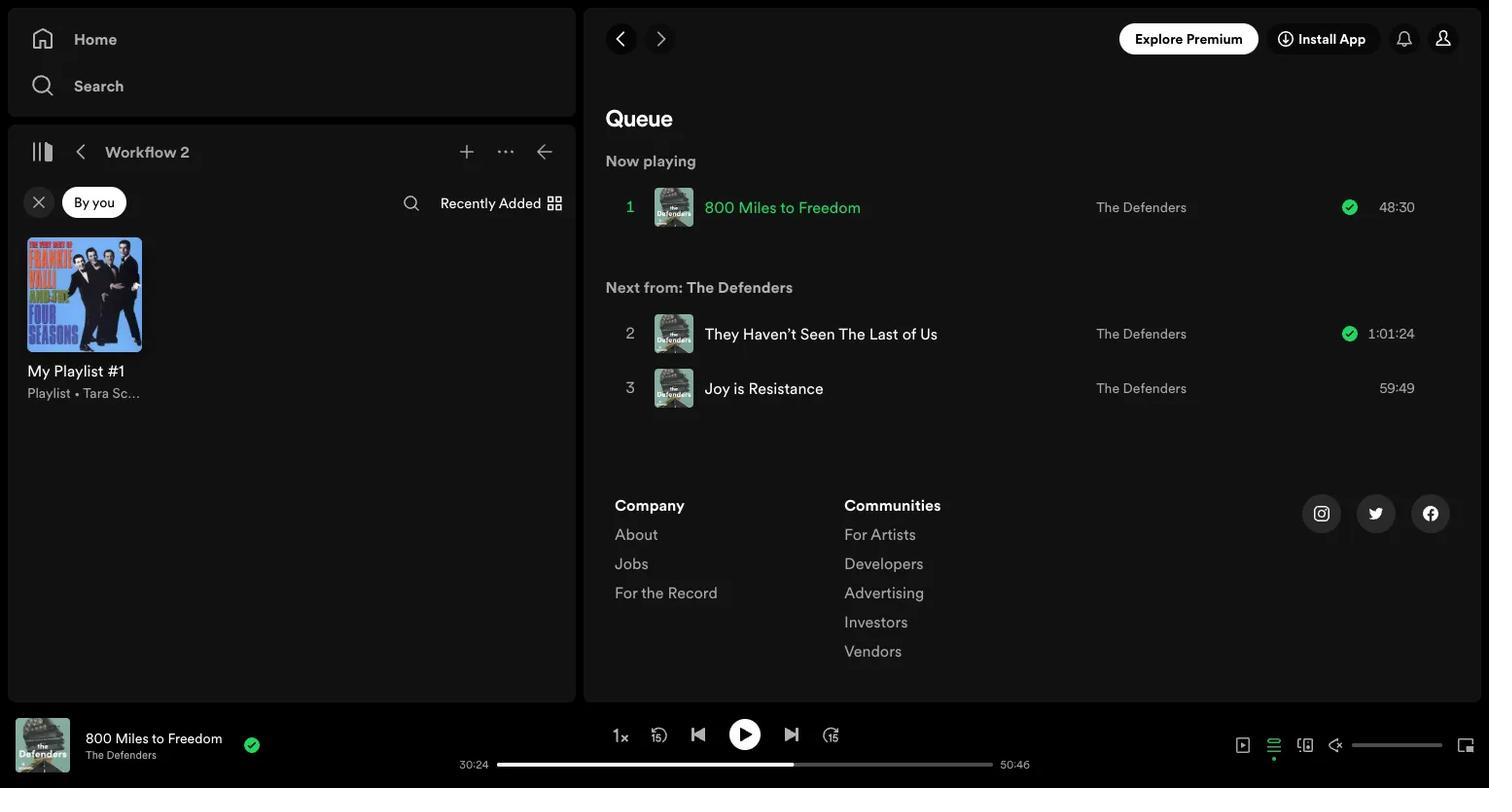 Task type: describe. For each thing, give the bounding box(es) containing it.
next image
[[784, 726, 799, 742]]

vendors link
[[845, 640, 902, 669]]

to for 800 miles to freedom
[[781, 197, 795, 218]]

go back image
[[614, 31, 629, 47]]

links
[[664, 701, 698, 722]]

800 miles to freedom the defenders
[[86, 728, 222, 762]]

they haven't seen the last of us
[[705, 323, 938, 344]]

joy is resistance
[[705, 378, 824, 399]]

the defenders for the
[[1097, 324, 1187, 343]]

workflow 2
[[105, 141, 190, 162]]

2
[[180, 141, 190, 162]]

list containing company
[[615, 494, 821, 611]]

premium
[[1187, 29, 1243, 49]]

investors link
[[845, 611, 908, 640]]

previous image
[[690, 726, 706, 742]]

top bar and user menu element
[[584, 8, 1482, 70]]

1:01:24 cell
[[1343, 307, 1442, 360]]

about link
[[615, 523, 658, 553]]

800 miles to freedom cell
[[654, 181, 869, 234]]

playlist
[[27, 383, 71, 403]]

artists
[[871, 523, 916, 545]]

volume off image
[[1329, 738, 1345, 753]]

go forward image
[[652, 31, 668, 47]]

haven't
[[743, 323, 797, 344]]

by
[[74, 193, 89, 212]]

next
[[606, 276, 640, 298]]

1:01:24
[[1369, 324, 1415, 343]]

joy is resistance cell
[[654, 362, 832, 414]]

freedom for 800 miles to freedom
[[799, 197, 861, 218]]

workflow
[[105, 141, 177, 162]]

the defenders link for they haven't seen the last of us
[[1097, 324, 1187, 343]]

playing
[[643, 150, 697, 171]]

800 miles to freedom
[[705, 197, 861, 218]]

for inside company about jobs for the record
[[615, 582, 638, 603]]

us
[[921, 323, 938, 344]]

resistance
[[749, 378, 824, 399]]

investors
[[845, 611, 908, 632]]

seen
[[801, 323, 836, 344]]

recently
[[441, 193, 496, 213]]

explore premium
[[1135, 29, 1243, 49]]

from:
[[644, 276, 683, 298]]

useful links
[[615, 701, 698, 722]]

communities
[[845, 494, 941, 516]]

group inside main element
[[16, 226, 154, 414]]

they
[[705, 323, 739, 344]]

800 for 800 miles to freedom the defenders
[[86, 728, 112, 748]]

list containing communities
[[845, 494, 1051, 669]]

59:49
[[1380, 378, 1415, 398]]

the inside "800 miles to freedom the defenders"
[[86, 748, 104, 762]]

company about jobs for the record
[[615, 494, 718, 603]]

vendors
[[845, 640, 902, 662]]

instagram image
[[1315, 506, 1330, 522]]

clear filters image
[[31, 195, 47, 210]]

next from: the defenders
[[606, 276, 793, 298]]

connect to a device image
[[1298, 738, 1314, 753]]

search
[[74, 75, 124, 96]]

developers link
[[845, 553, 924, 582]]

skip back 15 seconds image
[[651, 726, 667, 742]]

jobs
[[615, 553, 649, 574]]

useful
[[615, 701, 661, 722]]

home link
[[31, 19, 553, 58]]

jobs link
[[615, 553, 649, 582]]

record
[[668, 582, 718, 603]]

By you checkbox
[[62, 187, 127, 218]]

player controls element
[[298, 719, 1040, 772]]

joy
[[705, 378, 730, 399]]

you
[[92, 193, 115, 212]]

skip forward 15 seconds image
[[823, 726, 838, 742]]

for inside communities for artists developers advertising investors vendors
[[845, 523, 867, 545]]

facebook image
[[1423, 506, 1439, 522]]

for artists link
[[845, 523, 916, 553]]

now
[[606, 150, 640, 171]]

the defenders link for joy is resistance
[[1097, 378, 1187, 398]]



Task type: vqa. For each thing, say whether or not it's contained in the screenshot.
Meyers, within Amy Poehler is hosting a dinner party and you're invited! Welcome to the audiobook edition of Amy Poehler's Yes Please. The guest list is star-studded with vocal appearances from Carol Burnett, Seth Meyers, Michael Schur, Patrick Stewart, Kathleen Turner, and even Amy's parents-Yes Please is the ultimate audiobook extravaganza.
no



Task type: locate. For each thing, give the bounding box(es) containing it.
0 vertical spatial freedom
[[799, 197, 861, 218]]

miles for 800 miles to freedom
[[739, 197, 777, 218]]

the defenders for freedom
[[1097, 198, 1187, 217]]

playlist •
[[27, 383, 83, 403]]

0 vertical spatial 800
[[705, 197, 735, 218]]

last
[[870, 323, 899, 344]]

what's new image
[[1398, 31, 1413, 47]]

recently added
[[441, 193, 542, 213]]

1 list from the left
[[615, 494, 821, 611]]

added
[[499, 193, 542, 213]]

change speed image
[[611, 726, 630, 745]]

0 vertical spatial miles
[[739, 197, 777, 218]]

spotify – play queue element
[[584, 109, 1482, 788]]

now playing
[[606, 150, 697, 171]]

48:30 cell
[[1343, 181, 1442, 234]]

to for 800 miles to freedom the defenders
[[152, 728, 164, 748]]

1 horizontal spatial for
[[845, 523, 867, 545]]

miles inside cell
[[739, 197, 777, 218]]

3 the defenders from the top
[[1097, 378, 1187, 398]]

the defenders link
[[1097, 198, 1187, 217], [687, 276, 793, 298], [1097, 324, 1187, 343], [1097, 378, 1187, 398], [86, 748, 157, 762]]

defenders for they haven't seen the last of us
[[1123, 324, 1187, 343]]

to
[[781, 197, 795, 218], [152, 728, 164, 748]]

1 vertical spatial to
[[152, 728, 164, 748]]

group
[[16, 226, 154, 414]]

install app
[[1299, 29, 1367, 49]]

miles inside "800 miles to freedom the defenders"
[[115, 728, 149, 748]]

miles
[[739, 197, 777, 218], [115, 728, 149, 748]]

48:30
[[1380, 198, 1415, 217]]

the defenders
[[1097, 198, 1187, 217], [1097, 324, 1187, 343], [1097, 378, 1187, 398]]

explore premium button
[[1120, 23, 1259, 54]]

800 inside "800 miles to freedom the defenders"
[[86, 728, 112, 748]]

is
[[734, 378, 745, 399]]

0 vertical spatial to
[[781, 197, 795, 218]]

app
[[1340, 29, 1367, 49]]

1 vertical spatial miles
[[115, 728, 149, 748]]

now playing view image
[[46, 727, 61, 742]]

800 inside cell
[[705, 197, 735, 218]]

freedom inside cell
[[799, 197, 861, 218]]

defenders
[[1123, 198, 1187, 217], [718, 276, 793, 298], [1123, 324, 1187, 343], [1123, 378, 1187, 398], [107, 748, 157, 762]]

defenders for joy is resistance
[[1123, 378, 1187, 398]]

1 horizontal spatial 800
[[705, 197, 735, 218]]

0 horizontal spatial miles
[[115, 728, 149, 748]]

install
[[1299, 29, 1337, 49]]

800 miles to freedom link
[[86, 728, 222, 748]]

search in your library image
[[404, 196, 419, 211]]

explore
[[1135, 29, 1184, 49]]

for left artists
[[845, 523, 867, 545]]

for the record link
[[615, 582, 718, 611]]

0 horizontal spatial 800
[[86, 728, 112, 748]]

to inside cell
[[781, 197, 795, 218]]

Recently Added, Grid view field
[[424, 187, 575, 220]]

the inside "cell"
[[839, 323, 866, 344]]

queue
[[606, 109, 673, 132]]

50:46
[[1001, 757, 1030, 772]]

1 vertical spatial the defenders
[[1097, 324, 1187, 343]]

they haven't seen the last of us cell
[[654, 307, 946, 360]]

0 vertical spatial for
[[845, 523, 867, 545]]

freedom
[[799, 197, 861, 218], [168, 728, 222, 748]]

for
[[845, 523, 867, 545], [615, 582, 638, 603]]

none search field inside main element
[[396, 188, 427, 219]]

for left the
[[615, 582, 638, 603]]

0 horizontal spatial for
[[615, 582, 638, 603]]

company
[[615, 494, 685, 516]]

2 vertical spatial the defenders
[[1097, 378, 1187, 398]]

1 the defenders from the top
[[1097, 198, 1187, 217]]

1 horizontal spatial list
[[845, 494, 1051, 669]]

1 horizontal spatial freedom
[[799, 197, 861, 218]]

0 vertical spatial the defenders
[[1097, 198, 1187, 217]]

800
[[705, 197, 735, 218], [86, 728, 112, 748]]

1 vertical spatial freedom
[[168, 728, 222, 748]]

communities for artists developers advertising investors vendors
[[845, 494, 941, 662]]

play image
[[737, 726, 753, 742]]

0 horizontal spatial to
[[152, 728, 164, 748]]

0 horizontal spatial freedom
[[168, 728, 222, 748]]

search link
[[31, 66, 553, 105]]

freedom inside "800 miles to freedom the defenders"
[[168, 728, 222, 748]]

install app link
[[1267, 23, 1382, 54]]

800 up next from: the defenders
[[705, 197, 735, 218]]

the defenders link for 800 miles to freedom
[[1097, 198, 1187, 217]]

miles for 800 miles to freedom the defenders
[[115, 728, 149, 748]]

list
[[615, 494, 821, 611], [845, 494, 1051, 669]]

800 for 800 miles to freedom
[[705, 197, 735, 218]]

group containing playlist
[[16, 226, 154, 414]]

1 vertical spatial for
[[615, 582, 638, 603]]

800 right now playing view icon in the left of the page
[[86, 728, 112, 748]]

0 horizontal spatial list
[[615, 494, 821, 611]]

to inside "800 miles to freedom the defenders"
[[152, 728, 164, 748]]

main element
[[8, 8, 576, 703]]

defenders for 800 miles to freedom
[[1123, 198, 1187, 217]]

•
[[74, 383, 80, 403]]

the defenders link inside footer
[[86, 748, 157, 762]]

home
[[74, 28, 117, 50]]

developers
[[845, 553, 924, 574]]

of
[[903, 323, 917, 344]]

freedom for 800 miles to freedom the defenders
[[168, 728, 222, 748]]

twitter image
[[1369, 506, 1385, 522]]

1 horizontal spatial miles
[[739, 197, 777, 218]]

defenders inside "800 miles to freedom the defenders"
[[107, 748, 157, 762]]

workflow 2 button
[[101, 136, 194, 167]]

now playing: 800 miles to freedom by the defenders footer
[[16, 718, 450, 773]]

2 the defenders from the top
[[1097, 324, 1187, 343]]

the
[[641, 582, 664, 603]]

advertising link
[[845, 582, 925, 611]]

1 vertical spatial 800
[[86, 728, 112, 748]]

None search field
[[396, 188, 427, 219]]

about
[[615, 523, 658, 545]]

30:24
[[459, 757, 489, 772]]

advertising
[[845, 582, 925, 603]]

2 list from the left
[[845, 494, 1051, 669]]

by you
[[74, 193, 115, 212]]

the
[[1097, 198, 1120, 217], [687, 276, 714, 298], [839, 323, 866, 344], [1097, 324, 1120, 343], [1097, 378, 1120, 398], [86, 748, 104, 762]]

1 horizontal spatial to
[[781, 197, 795, 218]]



